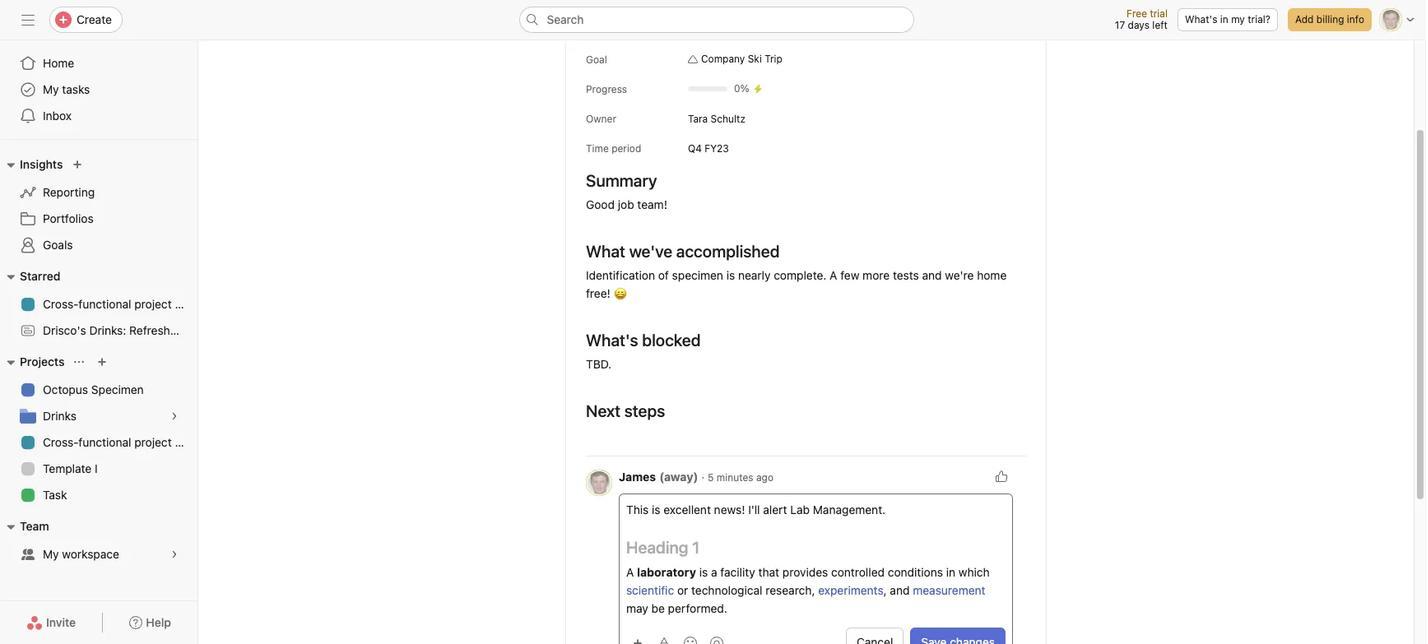 Task type: vqa. For each thing, say whether or not it's contained in the screenshot.
trial
yes



Task type: locate. For each thing, give the bounding box(es) containing it.
(away)
[[659, 470, 698, 484]]

refreshment
[[129, 323, 197, 337]]

starred element
[[0, 262, 293, 347]]

cross-functional project plan link up drinks:
[[10, 291, 197, 318]]

is left nearly
[[726, 268, 735, 282]]

0 vertical spatial cross-functional project plan link
[[10, 291, 197, 318]]

lab
[[790, 503, 810, 517]]

drinks link
[[10, 403, 188, 430]]

0 horizontal spatial a
[[626, 565, 634, 579]]

what
[[586, 242, 625, 261]]

specimen
[[91, 383, 144, 397]]

billing
[[1317, 13, 1344, 26]]

1 horizontal spatial and
[[922, 268, 942, 282]]

tasks
[[62, 82, 90, 96]]

time period
[[586, 142, 641, 155]]

drinks
[[43, 409, 76, 423]]

and inside identification of specimen is nearly complete. a few more tests and we're home free!
[[922, 268, 942, 282]]

cross-functional project plan down drinks 'link'
[[43, 435, 197, 449]]

0 vertical spatial cross-
[[43, 297, 78, 311]]

my down "team"
[[43, 547, 59, 561]]

see details, drinks image
[[170, 411, 179, 421]]

cross-functional project plan link up i
[[10, 430, 197, 456]]

search list box
[[519, 7, 914, 33]]

this is excellent news! i'll alert lab management.
[[626, 503, 886, 517]]

1 vertical spatial plan
[[175, 435, 197, 449]]

my inside teams element
[[43, 547, 59, 561]]

tbd.
[[586, 357, 612, 371]]

drinks:
[[89, 323, 126, 337]]

company
[[701, 53, 745, 65]]

0 vertical spatial in
[[1220, 13, 1229, 26]]

plan up drisco's drinks: refreshment recommendation
[[175, 297, 197, 311]]

2 cross-functional project plan from the top
[[43, 435, 197, 449]]

0 vertical spatial and
[[922, 268, 942, 282]]

1 my from the top
[[43, 82, 59, 96]]

task link
[[10, 482, 188, 509]]

1 vertical spatial in
[[946, 565, 956, 579]]

trip
[[765, 53, 783, 65]]

at mention image
[[710, 637, 723, 644]]

1 horizontal spatial in
[[1220, 13, 1229, 26]]

is left a
[[699, 565, 708, 579]]

a laboratory is a facility that provides controlled conditions in which scientific or technological research, experiments , and measurement
[[626, 565, 993, 597]]

1 vertical spatial project
[[134, 435, 172, 449]]

ja
[[594, 477, 605, 489]]

a inside a laboratory is a facility that provides controlled conditions in which scientific or technological research, experiments , and measurement
[[626, 565, 634, 579]]

0 horizontal spatial and
[[890, 583, 910, 597]]

1 cross- from the top
[[43, 297, 78, 311]]

plan down see details, drinks icon
[[175, 435, 197, 449]]

invite button
[[16, 608, 87, 638]]

my
[[43, 82, 59, 96], [43, 547, 59, 561]]

1 plan from the top
[[175, 297, 197, 311]]

functional inside projects element
[[78, 435, 131, 449]]

what's in my trial?
[[1185, 13, 1271, 26]]

cross-
[[43, 297, 78, 311], [43, 435, 78, 449]]

in inside a laboratory is a facility that provides controlled conditions in which scientific or technological research, experiments , and measurement
[[946, 565, 956, 579]]

1 cross-functional project plan from the top
[[43, 297, 197, 311]]

my workspace link
[[10, 542, 188, 568]]

a up scientific link in the bottom of the page
[[626, 565, 634, 579]]

cross- inside starred element
[[43, 297, 78, 311]]

1 vertical spatial cross-functional project plan
[[43, 435, 197, 449]]

0 vertical spatial functional
[[78, 297, 131, 311]]

management.
[[813, 503, 886, 517]]

workspace
[[62, 547, 119, 561]]

2 cross- from the top
[[43, 435, 78, 449]]

cross-functional project plan up drinks:
[[43, 297, 197, 311]]

my tasks link
[[10, 77, 188, 103]]

reporting link
[[10, 179, 188, 206]]

0 vertical spatial project
[[134, 297, 172, 311]]

add billing info
[[1295, 13, 1365, 26]]

1 project from the top
[[134, 297, 172, 311]]

may
[[626, 602, 648, 616]]

info
[[1347, 13, 1365, 26]]

my inside "global" 'element'
[[43, 82, 59, 96]]

a
[[830, 268, 837, 282], [626, 565, 634, 579]]

is inside identification of specimen is nearly complete. a few more tests and we're home free!
[[726, 268, 735, 282]]

0 horizontal spatial in
[[946, 565, 956, 579]]

help button
[[119, 608, 182, 638]]

template i link
[[10, 456, 188, 482]]

news!
[[714, 503, 745, 517]]

2 functional from the top
[[78, 435, 131, 449]]

and right tests
[[922, 268, 942, 282]]

1 vertical spatial functional
[[78, 435, 131, 449]]

2 horizontal spatial is
[[726, 268, 735, 282]]

see details, my workspace image
[[170, 550, 179, 560]]

provides
[[783, 565, 828, 579]]

1 vertical spatial cross-functional project plan link
[[10, 430, 197, 456]]

laboratory
[[637, 565, 696, 579]]

1 functional from the top
[[78, 297, 131, 311]]

cross-functional project plan inside projects element
[[43, 435, 197, 449]]

my tasks
[[43, 82, 90, 96]]

0 vertical spatial cross-functional project plan
[[43, 297, 197, 311]]

0 vertical spatial plan
[[175, 297, 197, 311]]

emoji image
[[684, 637, 697, 644]]

plan inside projects element
[[175, 435, 197, 449]]

projects element
[[0, 347, 198, 512]]

show options, current sort, top image
[[74, 357, 84, 367]]

1 vertical spatial my
[[43, 547, 59, 561]]

2 vertical spatial is
[[699, 565, 708, 579]]

tara
[[688, 112, 708, 125]]

in up measurement link
[[946, 565, 956, 579]]

formatting image
[[658, 637, 671, 644]]

in inside what's in my trial? "button"
[[1220, 13, 1229, 26]]

nearly
[[738, 268, 771, 282]]

1 horizontal spatial a
[[830, 268, 837, 282]]

cross-functional project plan
[[43, 297, 197, 311], [43, 435, 197, 449]]

my
[[1231, 13, 1245, 26]]

experiments
[[818, 583, 884, 597]]

1 vertical spatial is
[[652, 503, 661, 517]]

0 vertical spatial my
[[43, 82, 59, 96]]

project
[[134, 297, 172, 311], [134, 435, 172, 449]]

is right this
[[652, 503, 661, 517]]

what's blocked
[[586, 331, 701, 350]]

toolbar
[[626, 631, 732, 644]]

measurement
[[913, 583, 986, 597]]

cross- up drisco's
[[43, 297, 78, 311]]

james link
[[619, 470, 656, 484]]

cross- down 'drinks'
[[43, 435, 78, 449]]

1 horizontal spatial is
[[699, 565, 708, 579]]

project down see details, drinks icon
[[134, 435, 172, 449]]

project up drisco's drinks: refreshment recommendation 'link'
[[134, 297, 172, 311]]

facility
[[720, 565, 755, 579]]

1 vertical spatial a
[[626, 565, 634, 579]]

0 horizontal spatial is
[[652, 503, 661, 517]]

functional up drinks:
[[78, 297, 131, 311]]

and right ,
[[890, 583, 910, 597]]

0 likes. click to like this task image
[[995, 470, 1008, 483]]

we're
[[945, 268, 974, 282]]

is
[[726, 268, 735, 282], [652, 503, 661, 517], [699, 565, 708, 579]]

goals link
[[10, 232, 188, 258]]

drisco's drinks: refreshment recommendation link
[[10, 318, 293, 344]]

trial
[[1150, 7, 1168, 20]]

i
[[95, 462, 98, 476]]

1 vertical spatial and
[[890, 583, 910, 597]]

starred button
[[0, 267, 60, 286]]

a left few
[[830, 268, 837, 282]]

ago
[[756, 472, 774, 484]]

team!
[[637, 198, 667, 212]]

technological
[[691, 583, 763, 597]]

what's blocked tbd.
[[586, 331, 701, 371]]

summary good job team!
[[586, 171, 667, 212]]

new image
[[73, 160, 83, 170]]

functional down drinks 'link'
[[78, 435, 131, 449]]

in left my
[[1220, 13, 1229, 26]]

1 vertical spatial cross-
[[43, 435, 78, 449]]

drisco's
[[43, 323, 86, 337]]

0 vertical spatial is
[[726, 268, 735, 282]]

q4
[[688, 142, 702, 154]]

my left tasks
[[43, 82, 59, 96]]

add billing info button
[[1288, 8, 1372, 31]]

add
[[1295, 13, 1314, 26]]

2 my from the top
[[43, 547, 59, 561]]

few
[[840, 268, 860, 282]]

1 cross-functional project plan link from the top
[[10, 291, 197, 318]]

0 vertical spatial a
[[830, 268, 837, 282]]

progress
[[586, 83, 627, 95]]

2 plan from the top
[[175, 435, 197, 449]]

octopus specimen link
[[10, 377, 188, 403]]

be
[[651, 602, 665, 616]]

and
[[922, 268, 942, 282], [890, 583, 910, 597]]

cross-functional project plan link
[[10, 291, 197, 318], [10, 430, 197, 456]]

experiments link
[[818, 583, 884, 597]]

what we've accomplished
[[586, 242, 780, 261]]

portfolios
[[43, 212, 94, 225]]

5
[[708, 472, 714, 484]]



Task type: describe. For each thing, give the bounding box(es) containing it.
insights element
[[0, 150, 198, 262]]

a
[[711, 565, 717, 579]]

summary
[[586, 171, 657, 190]]

company ski trip link
[[681, 51, 789, 67]]

tara schultz
[[688, 112, 746, 125]]

more
[[863, 268, 890, 282]]

cross-functional project plan inside starred element
[[43, 297, 197, 311]]

may be performed.
[[626, 583, 989, 616]]

project inside starred element
[[134, 297, 172, 311]]

cross-functional project plan link inside starred element
[[10, 291, 197, 318]]

task
[[43, 488, 67, 502]]

home
[[43, 56, 74, 70]]

search button
[[519, 7, 914, 33]]

help
[[146, 616, 171, 630]]

insert an object image
[[633, 638, 643, 644]]

company ski trip
[[701, 53, 783, 65]]

reporting
[[43, 185, 95, 199]]

james (away) · 5 minutes ago
[[619, 470, 774, 484]]

inbox link
[[10, 103, 188, 129]]

goals
[[43, 238, 73, 252]]

next steps
[[586, 402, 665, 421]]

17
[[1115, 19, 1125, 31]]

projects
[[20, 355, 65, 369]]

is inside a laboratory is a facility that provides controlled conditions in which scientific or technological research, experiments , and measurement
[[699, 565, 708, 579]]

this
[[626, 503, 649, 517]]

😀 image
[[614, 287, 627, 300]]

good
[[586, 198, 615, 212]]

schultz
[[711, 112, 746, 125]]

home
[[977, 268, 1007, 282]]

free
[[1127, 7, 1147, 20]]

octopus specimen
[[43, 383, 144, 397]]

a inside identification of specimen is nearly complete. a few more tests and we're home free!
[[830, 268, 837, 282]]

trial?
[[1248, 13, 1271, 26]]

performed.
[[668, 602, 727, 616]]

free!
[[586, 286, 610, 300]]

fy23
[[705, 142, 729, 154]]

create button
[[49, 7, 123, 33]]

research,
[[766, 583, 815, 597]]

free trial 17 days left
[[1115, 7, 1168, 31]]

which
[[959, 565, 990, 579]]

measurement link
[[913, 583, 986, 597]]

insights
[[20, 157, 63, 171]]

new project or portfolio image
[[97, 357, 107, 367]]

owner
[[586, 113, 616, 125]]

2 project from the top
[[134, 435, 172, 449]]

octopus
[[43, 383, 88, 397]]

2 cross-functional project plan link from the top
[[10, 430, 197, 456]]

controlled
[[831, 565, 885, 579]]

excellent
[[664, 503, 711, 517]]

edit comment document
[[620, 501, 1012, 618]]

identification of specimen is nearly complete. a few more tests and we're home free!
[[586, 268, 1010, 300]]

global element
[[0, 40, 198, 139]]

alert
[[763, 503, 787, 517]]

we've accomplished
[[629, 242, 780, 261]]

teams element
[[0, 512, 198, 571]]

conditions
[[888, 565, 943, 579]]

goal
[[586, 53, 607, 66]]

and inside a laboratory is a facility that provides controlled conditions in which scientific or technological research, experiments , and measurement
[[890, 583, 910, 597]]

team button
[[0, 517, 49, 537]]

period
[[612, 142, 641, 155]]

my for my tasks
[[43, 82, 59, 96]]

days
[[1128, 19, 1150, 31]]

·
[[701, 470, 705, 484]]

complete.
[[774, 268, 827, 282]]

hide sidebar image
[[21, 13, 35, 26]]

what's in my trial? button
[[1178, 8, 1278, 31]]

ja button
[[586, 470, 612, 496]]

insights button
[[0, 155, 63, 174]]

portfolios link
[[10, 206, 188, 232]]

identification
[[586, 268, 655, 282]]

my workspace
[[43, 547, 119, 561]]

0%
[[734, 82, 749, 95]]

scientific link
[[626, 583, 674, 597]]

left
[[1152, 19, 1168, 31]]

template
[[43, 462, 92, 476]]

search
[[547, 12, 584, 26]]

my for my workspace
[[43, 547, 59, 561]]

cross- inside projects element
[[43, 435, 78, 449]]

tests
[[893, 268, 919, 282]]

functional inside starred element
[[78, 297, 131, 311]]

ski
[[748, 53, 762, 65]]

home link
[[10, 50, 188, 77]]

,
[[884, 583, 887, 597]]

plan inside starred element
[[175, 297, 197, 311]]



